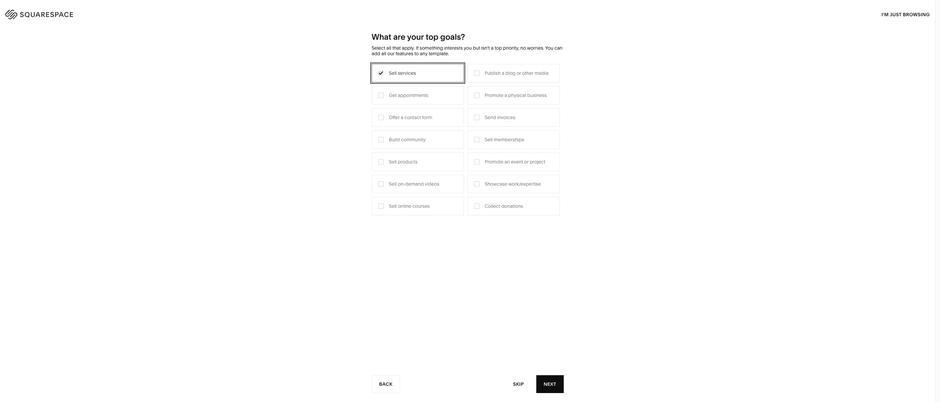 Task type: describe. For each thing, give the bounding box(es) containing it.
but
[[473, 45, 480, 51]]

& for animals
[[488, 102, 491, 108]]

nature & animals
[[472, 102, 509, 108]]

media
[[402, 112, 416, 118]]

sell services
[[389, 70, 416, 76]]

promote a physical business
[[485, 92, 547, 98]]

blog
[[506, 70, 516, 76]]

log             in link
[[911, 10, 928, 16]]

what are your top goals? select all that apply. if something interests you but isn't a top priority, no worries. you can add all our features to any template.
[[372, 32, 563, 57]]

& for podcasts
[[417, 112, 420, 118]]

send
[[485, 114, 496, 120]]

invoices
[[498, 114, 516, 120]]

demand
[[406, 181, 424, 187]]

lusaka image
[[382, 226, 554, 402]]

community & non-profits
[[332, 122, 387, 128]]

select
[[372, 45, 386, 51]]

squarespace logo image
[[13, 8, 90, 19]]

on-
[[398, 181, 406, 187]]

offer
[[389, 114, 400, 120]]

home
[[472, 92, 485, 98]]

publish a blog or other media
[[485, 70, 549, 76]]

any
[[420, 51, 428, 57]]

event
[[511, 159, 524, 165]]

services
[[398, 70, 416, 76]]

skip
[[514, 381, 524, 387]]

media & podcasts link
[[402, 112, 448, 118]]

products
[[398, 159, 418, 165]]

real
[[402, 142, 412, 148]]

& right estate
[[427, 142, 430, 148]]

other
[[523, 70, 534, 76]]

can
[[555, 45, 563, 51]]

send invoices
[[485, 114, 516, 120]]

get
[[389, 92, 397, 98]]

sell for sell products
[[389, 159, 397, 165]]

sell products
[[389, 159, 418, 165]]

real estate & properties link
[[402, 142, 460, 148]]

features
[[396, 51, 414, 57]]

non-
[[363, 122, 374, 128]]

appointments
[[398, 92, 429, 98]]

our
[[388, 51, 395, 57]]

apply.
[[402, 45, 415, 51]]

fitness
[[472, 112, 487, 118]]

animals
[[492, 102, 509, 108]]

log
[[911, 10, 921, 16]]

courses
[[413, 203, 430, 209]]

next
[[544, 381, 557, 387]]

no
[[521, 45, 526, 51]]

physical
[[509, 92, 527, 98]]

back
[[380, 381, 393, 387]]

& for non-
[[359, 122, 362, 128]]

offer a contact form
[[389, 114, 433, 120]]

form
[[422, 114, 433, 120]]

all left our
[[382, 51, 387, 57]]

back button
[[372, 375, 401, 393]]

goals?
[[441, 32, 465, 42]]

next button
[[537, 375, 564, 393]]

are
[[394, 32, 406, 42]]

travel link
[[402, 92, 421, 98]]

sell for sell on-demand videos
[[389, 181, 397, 187]]

community
[[401, 137, 426, 142]]

estate
[[413, 142, 426, 148]]

real estate & properties
[[402, 142, 454, 148]]

lusaka element
[[382, 226, 554, 402]]

collect
[[485, 203, 501, 209]]

memberships
[[494, 137, 525, 142]]

get appointments
[[389, 92, 429, 98]]

0 vertical spatial top
[[426, 32, 439, 42]]

professional services link
[[332, 102, 385, 108]]

decor
[[490, 92, 504, 98]]

what
[[372, 32, 392, 42]]

showcase work/expertise
[[485, 181, 541, 187]]

1 horizontal spatial top
[[495, 45, 502, 51]]

donations
[[502, 203, 524, 209]]



Task type: vqa. For each thing, say whether or not it's contained in the screenshot.
SEND
yes



Task type: locate. For each thing, give the bounding box(es) containing it.
all
[[387, 45, 392, 51], [382, 51, 387, 57]]

nature & animals link
[[472, 102, 516, 108]]

promote an event or project
[[485, 159, 546, 165]]

a
[[491, 45, 494, 51], [502, 70, 505, 76], [505, 92, 508, 98], [401, 114, 404, 120]]

contact
[[405, 114, 421, 120]]

1 vertical spatial top
[[495, 45, 502, 51]]

priority,
[[503, 45, 520, 51]]

or for event
[[525, 159, 529, 165]]

sell left online
[[389, 203, 397, 209]]

services
[[360, 102, 378, 108]]

sell online courses
[[389, 203, 430, 209]]

or right event
[[525, 159, 529, 165]]

restaurants
[[402, 102, 428, 108]]

podcasts
[[421, 112, 441, 118]]

sell left on-
[[389, 181, 397, 187]]

in
[[922, 10, 928, 16]]

events
[[402, 122, 416, 128]]

build
[[389, 137, 400, 142]]

collect donations
[[485, 203, 524, 209]]

sell for sell memberships
[[485, 137, 493, 142]]

log             in
[[911, 10, 928, 16]]

you
[[546, 45, 554, 51]]

restaurants link
[[402, 102, 434, 108]]

sell left products
[[389, 159, 397, 165]]

nature
[[472, 102, 487, 108]]

sell
[[389, 70, 397, 76], [485, 137, 493, 142], [389, 159, 397, 165], [389, 181, 397, 187], [389, 203, 397, 209]]

promote for promote an event or project
[[485, 159, 504, 165]]

i'm just browsing
[[882, 11, 931, 17]]

project
[[530, 159, 546, 165]]

properties
[[431, 142, 454, 148]]

template.
[[429, 51, 450, 57]]

0 horizontal spatial or
[[517, 70, 521, 76]]

or
[[517, 70, 521, 76], [525, 159, 529, 165]]

1 vertical spatial or
[[525, 159, 529, 165]]

something
[[420, 45, 443, 51]]

promote for promote a physical business
[[485, 92, 504, 98]]

0 vertical spatial or
[[517, 70, 521, 76]]

promote left an
[[485, 159, 504, 165]]

interests
[[444, 45, 463, 51]]

sell left services
[[389, 70, 397, 76]]

a for promote a physical business
[[505, 92, 508, 98]]

skip button
[[506, 375, 532, 393]]

or for blog
[[517, 70, 521, 76]]

2 promote from the top
[[485, 159, 504, 165]]

top
[[426, 32, 439, 42], [495, 45, 502, 51]]

browsing
[[904, 11, 931, 17]]

1 vertical spatial promote
[[485, 159, 504, 165]]

build community
[[389, 137, 426, 142]]

a right decor
[[505, 92, 508, 98]]

that
[[393, 45, 401, 51]]

& right home
[[486, 92, 489, 98]]

community & non-profits link
[[332, 122, 394, 128]]

events link
[[402, 122, 423, 128]]

just
[[891, 11, 902, 17]]

promote up nature & animals link
[[485, 92, 504, 98]]

professional
[[332, 102, 359, 108]]

to
[[415, 51, 419, 57]]

home & decor link
[[472, 92, 510, 98]]

a right isn't
[[491, 45, 494, 51]]

sell for sell online courses
[[389, 203, 397, 209]]

top up something
[[426, 32, 439, 42]]

i'm
[[882, 11, 889, 17]]

sell for sell services
[[389, 70, 397, 76]]

a inside the what are your top goals? select all that apply. if something interests you but isn't a top priority, no worries. you can add all our features to any template.
[[491, 45, 494, 51]]

0 vertical spatial promote
[[485, 92, 504, 98]]

& right media
[[417, 112, 420, 118]]

profits
[[374, 122, 387, 128]]

fitness link
[[472, 112, 494, 118]]

travel
[[402, 92, 415, 98]]

& left non-
[[359, 122, 362, 128]]

media & podcasts
[[402, 112, 441, 118]]

promote
[[485, 92, 504, 98], [485, 159, 504, 165]]

an
[[505, 159, 510, 165]]

or right blog
[[517, 70, 521, 76]]

you
[[464, 45, 472, 51]]

add
[[372, 51, 381, 57]]

1 horizontal spatial or
[[525, 159, 529, 165]]

your
[[407, 32, 424, 42]]

a left blog
[[502, 70, 505, 76]]

& for decor
[[486, 92, 489, 98]]

work/expertise
[[509, 181, 541, 187]]

all left that
[[387, 45, 392, 51]]

1 promote from the top
[[485, 92, 504, 98]]

sell left memberships
[[485, 137, 493, 142]]

online
[[398, 203, 412, 209]]

sell memberships
[[485, 137, 525, 142]]

worries.
[[528, 45, 545, 51]]

a right offer
[[401, 114, 404, 120]]

sell on-demand videos
[[389, 181, 440, 187]]

home & decor
[[472, 92, 504, 98]]

business
[[528, 92, 547, 98]]

publish
[[485, 70, 501, 76]]

professional services
[[332, 102, 378, 108]]

videos
[[425, 181, 440, 187]]

isn't
[[482, 45, 490, 51]]

i'm just browsing link
[[882, 5, 931, 23]]

a for offer a contact form
[[401, 114, 404, 120]]

0 horizontal spatial top
[[426, 32, 439, 42]]

top right isn't
[[495, 45, 502, 51]]

if
[[416, 45, 419, 51]]

& right nature
[[488, 102, 491, 108]]

a for publish a blog or other media
[[502, 70, 505, 76]]



